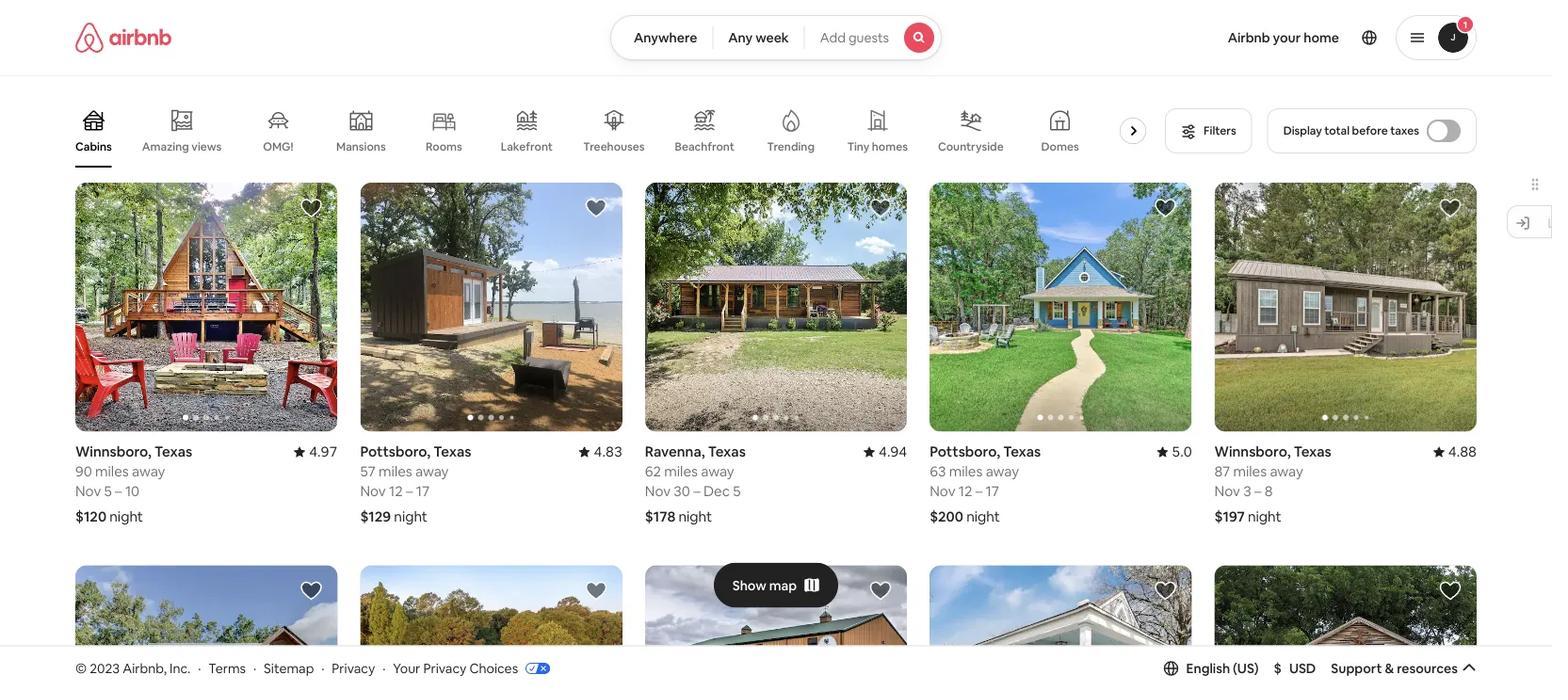 Task type: describe. For each thing, give the bounding box(es) containing it.
pottsboro, texas 57 miles away nov 12 – 17 $129 night
[[360, 443, 471, 526]]

1
[[1464, 18, 1468, 31]]

5.0 out of 5 average rating image
[[1157, 443, 1192, 461]]

home
[[1304, 29, 1339, 46]]

add to wishlist: anna, texas image
[[1154, 580, 1177, 602]]

show map
[[733, 577, 797, 594]]

add guests button
[[804, 15, 942, 60]]

miles for 63
[[949, 462, 983, 481]]

countryside
[[938, 139, 1004, 154]]

airbnb,
[[123, 660, 167, 677]]

add to wishlist: winnsboro, texas image for 4.88
[[1439, 197, 1462, 219]]

4 · from the left
[[383, 660, 386, 677]]

2023
[[90, 660, 120, 677]]

away for 87 miles away
[[1270, 462, 1303, 481]]

winnsboro, for 87
[[1215, 443, 1291, 461]]

away for 57 miles away
[[415, 462, 449, 481]]

amazing
[[142, 139, 189, 154]]

group containing amazing views
[[75, 94, 1170, 168]]

2 · from the left
[[253, 660, 256, 677]]

5 inside the ravenna, texas 62 miles away nov 30 – dec 5 $178 night
[[733, 482, 741, 501]]

choices
[[469, 660, 518, 677]]

17 for 57 miles away
[[416, 482, 430, 501]]

away for 90 miles away
[[132, 462, 165, 481]]

lakefront
[[501, 139, 553, 154]]

anywhere button
[[610, 15, 713, 60]]

$178
[[645, 508, 676, 526]]

pottsboro, for 57
[[360, 443, 431, 461]]

show
[[733, 577, 767, 594]]

miles for 90
[[95, 462, 129, 481]]

5.0
[[1172, 443, 1192, 461]]

display total before taxes
[[1284, 123, 1420, 138]]

1 privacy from the left
[[332, 660, 375, 677]]

domes
[[1041, 139, 1079, 154]]

4.83 out of 5 average rating image
[[579, 443, 622, 461]]

terms
[[208, 660, 246, 677]]

sitemap
[[264, 660, 314, 677]]

your
[[393, 660, 420, 677]]

add to wishlist: mabank, texas image
[[585, 580, 607, 602]]

90
[[75, 462, 92, 481]]

display
[[1284, 123, 1322, 138]]

– for $120
[[115, 482, 122, 501]]

display total before taxes button
[[1268, 108, 1477, 154]]

4.88
[[1448, 443, 1477, 461]]

filters button
[[1165, 108, 1252, 154]]

add to wishlist: pottsboro, texas image
[[1154, 197, 1177, 219]]

english (us)
[[1186, 660, 1259, 677]]

57
[[360, 462, 376, 481]]

ravenna, texas 62 miles away nov 30 – dec 5 $178 night
[[645, 443, 746, 526]]

any
[[728, 29, 753, 46]]

© 2023 airbnb, inc. ·
[[75, 660, 201, 677]]

1 · from the left
[[198, 660, 201, 677]]

texas for 90 miles away
[[155, 443, 192, 461]]

4.83
[[594, 443, 622, 461]]

– for $200
[[976, 482, 983, 501]]

your privacy choices
[[393, 660, 518, 677]]

winnsboro, texas 87 miles away nov 3 – 8 $197 night
[[1215, 443, 1332, 526]]

winnsboro, texas 90 miles away nov 5 – 10 $120 night
[[75, 443, 192, 526]]

before
[[1352, 123, 1388, 138]]

$197
[[1215, 508, 1245, 526]]

pottsboro, texas 63 miles away nov 12 – 17 $200 night
[[930, 443, 1041, 526]]

any week
[[728, 29, 789, 46]]

$
[[1274, 660, 1282, 677]]

30
[[674, 482, 690, 501]]

anywhere
[[634, 29, 697, 46]]

night for $129
[[394, 508, 428, 526]]

sitemap link
[[264, 660, 314, 677]]

8
[[1265, 482, 1273, 501]]

4.97
[[309, 443, 338, 461]]

terms · sitemap · privacy
[[208, 660, 375, 677]]

3 · from the left
[[321, 660, 324, 677]]

4.88 out of 5 average rating image
[[1433, 443, 1477, 461]]

your
[[1273, 29, 1301, 46]]



Task type: vqa. For each thing, say whether or not it's contained in the screenshot.
POTTSBORO, TEXAS 63 MILES AWAY NOV 12 – 17 $200 NIGHT
yes



Task type: locate. For each thing, give the bounding box(es) containing it.
guests
[[849, 29, 889, 46]]

1 5 from the left
[[104, 482, 112, 501]]

4 – from the left
[[976, 482, 983, 501]]

5 nov from the left
[[1215, 482, 1240, 501]]

airbnb
[[1228, 29, 1270, 46]]

· right inc.
[[198, 660, 201, 677]]

nov for 63
[[930, 482, 956, 501]]

rooms
[[426, 139, 462, 154]]

·
[[198, 660, 201, 677], [253, 660, 256, 677], [321, 660, 324, 677], [383, 660, 386, 677]]

12 for $129
[[389, 482, 403, 501]]

10
[[125, 482, 140, 501]]

support & resources
[[1331, 660, 1458, 677]]

5 texas from the left
[[1294, 443, 1332, 461]]

1 miles from the left
[[95, 462, 129, 481]]

2 17 from the left
[[986, 482, 999, 501]]

3 nov from the left
[[645, 482, 671, 501]]

nov down 62
[[645, 482, 671, 501]]

1 horizontal spatial privacy
[[423, 660, 467, 677]]

night
[[110, 508, 143, 526], [394, 508, 428, 526], [679, 508, 712, 526], [967, 508, 1000, 526], [1248, 508, 1282, 526]]

mansions
[[336, 139, 386, 154]]

amazing views
[[142, 139, 222, 154]]

winnsboro, inside winnsboro, texas 87 miles away nov 3 – 8 $197 night
[[1215, 443, 1291, 461]]

1 horizontal spatial 5
[[733, 482, 741, 501]]

texas inside pottsboro, texas 57 miles away nov 12 – 17 $129 night
[[434, 443, 471, 461]]

dec
[[704, 482, 730, 501]]

miles up 3
[[1233, 462, 1267, 481]]

4 miles from the left
[[949, 462, 983, 481]]

0 horizontal spatial 17
[[416, 482, 430, 501]]

17 inside pottsboro, texas 57 miles away nov 12 – 17 $129 night
[[416, 482, 430, 501]]

night inside winnsboro, texas 90 miles away nov 5 – 10 $120 night
[[110, 508, 143, 526]]

texas for 62 miles away
[[708, 443, 746, 461]]

away inside winnsboro, texas 87 miles away nov 3 – 8 $197 night
[[1270, 462, 1303, 481]]

1 horizontal spatial 17
[[986, 482, 999, 501]]

2 winnsboro, from the left
[[1215, 443, 1291, 461]]

miles inside winnsboro, texas 90 miles away nov 5 – 10 $120 night
[[95, 462, 129, 481]]

1 horizontal spatial winnsboro,
[[1215, 443, 1291, 461]]

4.97 out of 5 average rating image
[[294, 443, 338, 461]]

4 night from the left
[[967, 508, 1000, 526]]

miles inside the ravenna, texas 62 miles away nov 30 – dec 5 $178 night
[[664, 462, 698, 481]]

night inside pottsboro, texas 63 miles away nov 12 – 17 $200 night
[[967, 508, 1000, 526]]

nov inside winnsboro, texas 87 miles away nov 3 – 8 $197 night
[[1215, 482, 1240, 501]]

– inside pottsboro, texas 63 miles away nov 12 – 17 $200 night
[[976, 482, 983, 501]]

1 away from the left
[[132, 462, 165, 481]]

&
[[1385, 660, 1394, 677]]

away right 63
[[986, 462, 1019, 481]]

5 away from the left
[[1270, 462, 1303, 481]]

miles for 87
[[1233, 462, 1267, 481]]

texas inside winnsboro, texas 90 miles away nov 5 – 10 $120 night
[[155, 443, 192, 461]]

nov for 87
[[1215, 482, 1240, 501]]

week
[[756, 29, 789, 46]]

miles for 62
[[664, 462, 698, 481]]

pottsboro, for 63
[[930, 443, 1000, 461]]

17 for 63 miles away
[[986, 482, 999, 501]]

– inside winnsboro, texas 87 miles away nov 3 – 8 $197 night
[[1255, 482, 1262, 501]]

texas for 87 miles away
[[1294, 443, 1332, 461]]

– inside winnsboro, texas 90 miles away nov 5 – 10 $120 night
[[115, 482, 122, 501]]

· right terms link
[[253, 660, 256, 677]]

pottsboro, inside pottsboro, texas 63 miles away nov 12 – 17 $200 night
[[930, 443, 1000, 461]]

1 horizontal spatial add to wishlist: winnsboro, texas image
[[1439, 197, 1462, 219]]

– inside the ravenna, texas 62 miles away nov 30 – dec 5 $178 night
[[693, 482, 700, 501]]

2 night from the left
[[394, 508, 428, 526]]

privacy
[[332, 660, 375, 677], [423, 660, 467, 677]]

winnsboro,
[[75, 443, 152, 461], [1215, 443, 1291, 461]]

night inside pottsboro, texas 57 miles away nov 12 – 17 $129 night
[[394, 508, 428, 526]]

add to wishlist: winnsboro, texas image for 4.97
[[300, 197, 323, 219]]

add
[[820, 29, 846, 46]]

privacy right your
[[423, 660, 467, 677]]

1 pottsboro, from the left
[[360, 443, 431, 461]]

privacy inside your privacy choices link
[[423, 660, 467, 677]]

1 texas from the left
[[155, 443, 192, 461]]

1 – from the left
[[115, 482, 122, 501]]

filters
[[1204, 123, 1236, 138]]

omg!
[[263, 139, 293, 154]]

nov for 90
[[75, 482, 101, 501]]

62
[[645, 462, 661, 481]]

miles right 57
[[379, 462, 412, 481]]

–
[[115, 482, 122, 501], [406, 482, 413, 501], [693, 482, 700, 501], [976, 482, 983, 501], [1255, 482, 1262, 501]]

nov
[[75, 482, 101, 501], [360, 482, 386, 501], [645, 482, 671, 501], [930, 482, 956, 501], [1215, 482, 1240, 501]]

support
[[1331, 660, 1382, 677]]

texas inside pottsboro, texas 63 miles away nov 12 – 17 $200 night
[[1003, 443, 1041, 461]]

away inside winnsboro, texas 90 miles away nov 5 – 10 $120 night
[[132, 462, 165, 481]]

(us)
[[1233, 660, 1259, 677]]

add to wishlist: calera, oklahoma image
[[870, 580, 892, 602]]

night down 10 at bottom left
[[110, 508, 143, 526]]

3 texas from the left
[[708, 443, 746, 461]]

show map button
[[714, 563, 839, 608]]

0 horizontal spatial add to wishlist: winnsboro, texas image
[[300, 197, 323, 219]]

your privacy choices link
[[393, 660, 550, 678]]

nov for 62
[[645, 482, 671, 501]]

miles right 90
[[95, 462, 129, 481]]

trending
[[767, 139, 815, 154]]

3
[[1244, 482, 1251, 501]]

views
[[192, 139, 222, 154]]

nov left 3
[[1215, 482, 1240, 501]]

away inside pottsboro, texas 63 miles away nov 12 – 17 $200 night
[[986, 462, 1019, 481]]

away up "8"
[[1270, 462, 1303, 481]]

add to wishlist: ravenna, texas image
[[870, 197, 892, 219]]

miles up 30
[[664, 462, 698, 481]]

english (us) button
[[1164, 660, 1259, 677]]

away inside pottsboro, texas 57 miles away nov 12 – 17 $129 night
[[415, 462, 449, 481]]

nov inside the ravenna, texas 62 miles away nov 30 – dec 5 $178 night
[[645, 482, 671, 501]]

nov inside pottsboro, texas 63 miles away nov 12 – 17 $200 night
[[930, 482, 956, 501]]

night for $200
[[967, 508, 1000, 526]]

tiny homes
[[848, 139, 908, 154]]

away up dec
[[701, 462, 734, 481]]

add to wishlist: venus, texas image
[[1439, 580, 1462, 602]]

taxes
[[1390, 123, 1420, 138]]

night right $129
[[394, 508, 428, 526]]

away for 62 miles away
[[701, 462, 734, 481]]

3 night from the left
[[679, 508, 712, 526]]

night down 30
[[679, 508, 712, 526]]

miles inside pottsboro, texas 63 miles away nov 12 – 17 $200 night
[[949, 462, 983, 481]]

night inside the ravenna, texas 62 miles away nov 30 – dec 5 $178 night
[[679, 508, 712, 526]]

5 – from the left
[[1255, 482, 1262, 501]]

2 texas from the left
[[434, 443, 471, 461]]

1 12 from the left
[[389, 482, 403, 501]]

1 button
[[1396, 15, 1477, 60]]

2 miles from the left
[[379, 462, 412, 481]]

17 inside pottsboro, texas 63 miles away nov 12 – 17 $200 night
[[986, 482, 999, 501]]

miles
[[95, 462, 129, 481], [379, 462, 412, 481], [664, 462, 698, 481], [949, 462, 983, 481], [1233, 462, 1267, 481]]

map
[[769, 577, 797, 594]]

3 away from the left
[[701, 462, 734, 481]]

None search field
[[610, 15, 942, 60]]

– inside pottsboro, texas 57 miles away nov 12 – 17 $129 night
[[406, 482, 413, 501]]

1 horizontal spatial 12
[[959, 482, 972, 501]]

1 horizontal spatial pottsboro,
[[930, 443, 1000, 461]]

any week button
[[712, 15, 805, 60]]

english
[[1186, 660, 1230, 677]]

2 add to wishlist: winnsboro, texas image from the left
[[1439, 197, 1462, 219]]

profile element
[[965, 0, 1477, 75]]

nov inside winnsboro, texas 90 miles away nov 5 – 10 $120 night
[[75, 482, 101, 501]]

$120
[[75, 508, 106, 526]]

privacy link
[[332, 660, 375, 677]]

5 miles from the left
[[1233, 462, 1267, 481]]

2 nov from the left
[[360, 482, 386, 501]]

3 – from the left
[[693, 482, 700, 501]]

cabins
[[75, 139, 112, 154]]

tiny
[[848, 139, 870, 154]]

pottsboro, inside pottsboro, texas 57 miles away nov 12 – 17 $129 night
[[360, 443, 431, 461]]

away up 10 at bottom left
[[132, 462, 165, 481]]

texas inside the ravenna, texas 62 miles away nov 30 – dec 5 $178 night
[[708, 443, 746, 461]]

night for $120
[[110, 508, 143, 526]]

12
[[389, 482, 403, 501], [959, 482, 972, 501]]

– for $197
[[1255, 482, 1262, 501]]

add to wishlist: pottsboro, texas image
[[585, 197, 607, 219]]

$ usd
[[1274, 660, 1316, 677]]

2 – from the left
[[406, 482, 413, 501]]

miles inside winnsboro, texas 87 miles away nov 3 – 8 $197 night
[[1233, 462, 1267, 481]]

nov down 63
[[930, 482, 956, 501]]

12 inside pottsboro, texas 63 miles away nov 12 – 17 $200 night
[[959, 482, 972, 501]]

5 left 10 at bottom left
[[104, 482, 112, 501]]

$129
[[360, 508, 391, 526]]

add to wishlist: winnsboro, texas image
[[300, 197, 323, 219], [1439, 197, 1462, 219]]

· left your
[[383, 660, 386, 677]]

texas inside winnsboro, texas 87 miles away nov 3 – 8 $197 night
[[1294, 443, 1332, 461]]

4.94 out of 5 average rating image
[[864, 443, 907, 461]]

87
[[1215, 462, 1230, 481]]

inc.
[[170, 660, 191, 677]]

3 miles from the left
[[664, 462, 698, 481]]

texas for 63 miles away
[[1003, 443, 1041, 461]]

away inside the ravenna, texas 62 miles away nov 30 – dec 5 $178 night
[[701, 462, 734, 481]]

add to wishlist: granbury, texas image
[[300, 580, 323, 602]]

– for $129
[[406, 482, 413, 501]]

night inside winnsboro, texas 87 miles away nov 3 – 8 $197 night
[[1248, 508, 1282, 526]]

none search field containing anywhere
[[610, 15, 942, 60]]

resources
[[1397, 660, 1458, 677]]

miles right 63
[[949, 462, 983, 481]]

5
[[104, 482, 112, 501], [733, 482, 741, 501]]

airbnb your home link
[[1217, 18, 1351, 57]]

2 5 from the left
[[733, 482, 741, 501]]

5 night from the left
[[1248, 508, 1282, 526]]

12 up $129
[[389, 482, 403, 501]]

2 12 from the left
[[959, 482, 972, 501]]

12 inside pottsboro, texas 57 miles away nov 12 – 17 $129 night
[[389, 482, 403, 501]]

terms link
[[208, 660, 246, 677]]

usd
[[1289, 660, 1316, 677]]

winnsboro, up 87 at the right bottom of the page
[[1215, 443, 1291, 461]]

4 nov from the left
[[930, 482, 956, 501]]

0 horizontal spatial pottsboro,
[[360, 443, 431, 461]]

away for 63 miles away
[[986, 462, 1019, 481]]

0 horizontal spatial 5
[[104, 482, 112, 501]]

5 inside winnsboro, texas 90 miles away nov 5 – 10 $120 night
[[104, 482, 112, 501]]

winnsboro, for 90
[[75, 443, 152, 461]]

5 right dec
[[733, 482, 741, 501]]

night right the $200
[[967, 508, 1000, 526]]

12 up the $200
[[959, 482, 972, 501]]

4.94
[[879, 443, 907, 461]]

away right 57
[[415, 462, 449, 481]]

1 add to wishlist: winnsboro, texas image from the left
[[300, 197, 323, 219]]

2 pottsboro, from the left
[[930, 443, 1000, 461]]

pottsboro, up 57
[[360, 443, 431, 461]]

1 night from the left
[[110, 508, 143, 526]]

1 nov from the left
[[75, 482, 101, 501]]

homes
[[872, 139, 908, 154]]

0 horizontal spatial privacy
[[332, 660, 375, 677]]

privacy left your
[[332, 660, 375, 677]]

1 winnsboro, from the left
[[75, 443, 152, 461]]

©
[[75, 660, 87, 677]]

pottsboro, up 63
[[930, 443, 1000, 461]]

nov for 57
[[360, 482, 386, 501]]

– for $178
[[693, 482, 700, 501]]

group
[[75, 94, 1170, 168], [75, 183, 338, 432], [360, 183, 622, 432], [645, 183, 907, 432], [930, 183, 1192, 432], [1215, 183, 1477, 432], [75, 566, 338, 691], [360, 566, 622, 691], [645, 566, 907, 691], [930, 566, 1192, 691], [1215, 566, 1477, 691]]

texas
[[155, 443, 192, 461], [434, 443, 471, 461], [708, 443, 746, 461], [1003, 443, 1041, 461], [1294, 443, 1332, 461]]

17
[[416, 482, 430, 501], [986, 482, 999, 501]]

ravenna,
[[645, 443, 705, 461]]

miles for 57
[[379, 462, 412, 481]]

total
[[1325, 123, 1350, 138]]

airbnb your home
[[1228, 29, 1339, 46]]

4 away from the left
[[986, 462, 1019, 481]]

nov down 57
[[360, 482, 386, 501]]

2 privacy from the left
[[423, 660, 467, 677]]

0 horizontal spatial winnsboro,
[[75, 443, 152, 461]]

treehouses
[[583, 139, 645, 154]]

pottsboro,
[[360, 443, 431, 461], [930, 443, 1000, 461]]

winnsboro, up 90
[[75, 443, 152, 461]]

texas for 57 miles away
[[434, 443, 471, 461]]

night down "8"
[[1248, 508, 1282, 526]]

$200
[[930, 508, 964, 526]]

miles inside pottsboro, texas 57 miles away nov 12 – 17 $129 night
[[379, 462, 412, 481]]

0 horizontal spatial 12
[[389, 482, 403, 501]]

12 for $200
[[959, 482, 972, 501]]

night for $197
[[1248, 508, 1282, 526]]

beachfront
[[675, 139, 734, 154]]

nov down 90
[[75, 482, 101, 501]]

nov inside pottsboro, texas 57 miles away nov 12 – 17 $129 night
[[360, 482, 386, 501]]

· left the privacy 'link'
[[321, 660, 324, 677]]

away
[[132, 462, 165, 481], [415, 462, 449, 481], [701, 462, 734, 481], [986, 462, 1019, 481], [1270, 462, 1303, 481]]

1 17 from the left
[[416, 482, 430, 501]]

add guests
[[820, 29, 889, 46]]

63
[[930, 462, 946, 481]]

support & resources button
[[1331, 660, 1477, 677]]

winnsboro, inside winnsboro, texas 90 miles away nov 5 – 10 $120 night
[[75, 443, 152, 461]]

4 texas from the left
[[1003, 443, 1041, 461]]

2 away from the left
[[415, 462, 449, 481]]



